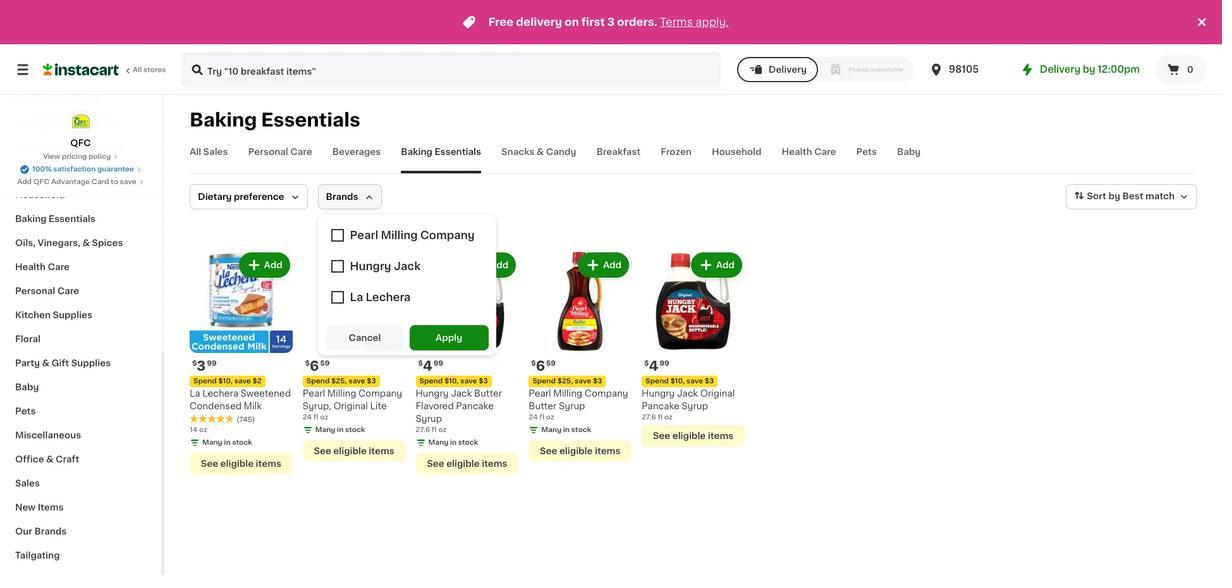 Task type: vqa. For each thing, say whether or not it's contained in the screenshot.
middle 99
yes



Task type: describe. For each thing, give the bounding box(es) containing it.
see eligible items for la lechera sweetened condensed milk
[[201, 459, 282, 468]]

best
[[1123, 192, 1144, 201]]

frozen
[[661, 147, 692, 156]]

office & craft link
[[8, 447, 154, 471]]

12:00pm
[[1098, 65, 1141, 74]]

0 horizontal spatial household
[[15, 190, 65, 199]]

1 horizontal spatial personal care
[[248, 147, 312, 156]]

1 horizontal spatial breakfast
[[597, 147, 641, 156]]

1 vertical spatial personal
[[15, 287, 55, 295]]

stores
[[144, 66, 166, 73]]

1 horizontal spatial breakfast link
[[597, 146, 641, 173]]

sort
[[1088, 192, 1107, 201]]

items for hungry jack butter flavored pancake syrup
[[482, 459, 508, 468]]

see eligible items for hungry jack butter flavored pancake syrup
[[427, 459, 508, 468]]

sales link
[[8, 471, 154, 495]]

& left spices at top
[[83, 238, 90, 247]]

spices
[[92, 238, 123, 247]]

1 vertical spatial health care
[[15, 263, 70, 271]]

jack for syrup
[[677, 389, 698, 398]]

office & craft
[[15, 455, 79, 464]]

fl inside pearl milling company syrup, original lite 24 fl oz
[[314, 414, 318, 421]]

delivery by 12:00pm
[[1040, 65, 1141, 74]]

party & gift supplies
[[15, 359, 111, 368]]

$10, for la lechera sweetened condensed milk
[[218, 378, 233, 384]]

card
[[92, 178, 109, 185]]

guarantee
[[97, 166, 134, 173]]

best match
[[1123, 192, 1175, 201]]

all sales
[[190, 147, 228, 156]]

office
[[15, 455, 44, 464]]

add qfc advantage card to save link
[[17, 177, 144, 187]]

59 for pearl milling company butter syrup
[[547, 360, 556, 367]]

1 vertical spatial baking
[[401, 147, 433, 156]]

items for hungry jack original pancake syrup
[[708, 431, 734, 440]]

0 horizontal spatial essentials
[[49, 214, 95, 223]]

frozen link
[[661, 146, 692, 173]]

$ for hungry jack butter flavored pancake syrup
[[419, 360, 423, 367]]

14 oz
[[190, 426, 208, 433]]

butter inside 'pearl milling company butter syrup 24 fl oz'
[[529, 402, 557, 410]]

apply button
[[410, 325, 489, 350]]

sauces
[[83, 118, 117, 127]]

see eligible items button for hungry jack original pancake syrup
[[642, 425, 745, 446]]

Best match Sort by field
[[1067, 184, 1198, 209]]

pasta
[[76, 94, 102, 103]]

spend for hungry jack butter flavored pancake syrup
[[420, 378, 443, 384]]

miscellaneous link
[[8, 423, 154, 447]]

0 vertical spatial supplies
[[53, 311, 92, 319]]

many for butter
[[542, 426, 562, 433]]

0 vertical spatial health care
[[782, 147, 837, 156]]

new items
[[15, 503, 64, 512]]

flavored
[[416, 402, 454, 410]]

canned goods & soups link
[[8, 135, 154, 159]]

apply.
[[696, 17, 729, 27]]

spend $10, save $3 for hungry jack original pancake syrup
[[646, 378, 714, 384]]

pearl milling company syrup, original lite 24 fl oz
[[303, 389, 402, 421]]

& left gift
[[42, 359, 49, 368]]

dry goods & pasta
[[15, 94, 102, 103]]

0 horizontal spatial brands
[[34, 527, 67, 536]]

1 horizontal spatial baking essentials link
[[401, 146, 481, 173]]

in for syrup,
[[337, 426, 344, 433]]

view pricing policy
[[43, 153, 111, 160]]

delivery button
[[737, 57, 819, 82]]

1 vertical spatial personal care
[[15, 287, 79, 295]]

add for pearl milling company butter syrup
[[603, 261, 622, 269]]

original inside hungry jack original pancake syrup 27.6 fl oz
[[701, 389, 735, 398]]

many in stock for butter
[[542, 426, 592, 433]]

spend $25, save $3 for original
[[307, 378, 376, 384]]

goods for dry
[[34, 94, 64, 103]]

items
[[38, 503, 64, 512]]

delivery for delivery
[[769, 65, 807, 74]]

dry
[[15, 94, 32, 103]]

1 horizontal spatial baby
[[898, 147, 921, 156]]

Search field
[[182, 53, 720, 86]]

add button for syrup,
[[353, 254, 402, 276]]

add button for flavored
[[466, 254, 515, 276]]

lechera
[[203, 389, 238, 398]]

sales inside "link"
[[203, 147, 228, 156]]

5 add button from the left
[[692, 254, 741, 276]]

1 vertical spatial baby link
[[8, 375, 154, 399]]

98105 button
[[929, 52, 1005, 87]]

breakfast inside breakfast link
[[15, 166, 59, 175]]

new
[[15, 503, 36, 512]]

& left 'pasta'
[[67, 94, 74, 103]]

100%
[[32, 166, 52, 173]]

6 for pearl milling company syrup, original lite
[[310, 359, 319, 372]]

spend $25, save $3 for syrup
[[533, 378, 603, 384]]

free delivery on first 3 orders. terms apply.
[[489, 17, 729, 27]]

policy
[[89, 153, 111, 160]]

free
[[489, 17, 514, 27]]

spend $10, save $3 for hungry jack butter flavored pancake syrup
[[420, 378, 488, 384]]

2 product group from the left
[[303, 250, 406, 462]]

in down the condensed
[[224, 439, 231, 446]]

$ for pearl milling company butter syrup
[[532, 360, 536, 367]]

2 horizontal spatial baking essentials
[[401, 147, 481, 156]]

many for flavored
[[429, 439, 449, 446]]

1 vertical spatial supplies
[[71, 359, 111, 368]]

1 vertical spatial household link
[[8, 183, 154, 207]]

14
[[190, 426, 198, 433]]

save for hungry jack original pancake syrup
[[687, 378, 703, 384]]

oz inside pearl milling company syrup, original lite 24 fl oz
[[320, 414, 328, 421]]

party & gift supplies link
[[8, 351, 154, 375]]

to
[[111, 178, 118, 185]]

milling for original
[[328, 389, 356, 398]]

0 horizontal spatial pets
[[15, 407, 36, 416]]

$ 4 99 for hungry jack butter flavored pancake syrup
[[419, 359, 444, 372]]

2 vertical spatial baking
[[15, 214, 47, 223]]

our brands link
[[8, 519, 154, 543]]

view pricing policy link
[[43, 152, 118, 162]]

la
[[190, 389, 200, 398]]

add for la lechera sweetened condensed milk
[[264, 261, 283, 269]]

1 vertical spatial personal care link
[[8, 279, 154, 303]]

gift
[[52, 359, 69, 368]]

5 product group from the left
[[642, 250, 745, 446]]

many in stock for flavored
[[429, 439, 479, 446]]

fl inside hungry jack original pancake syrup 27.6 fl oz
[[658, 414, 663, 421]]

by for delivery
[[1083, 65, 1096, 74]]

fl inside 'pearl milling company butter syrup 24 fl oz'
[[540, 414, 545, 421]]

99 for hungry jack butter flavored pancake syrup
[[434, 360, 444, 367]]

syrup,
[[303, 402, 331, 410]]

see for hungry jack original pancake syrup
[[653, 431, 671, 440]]

canned goods & soups
[[15, 142, 124, 151]]

pearl milling company butter syrup 24 fl oz
[[529, 389, 629, 421]]

delivery by 12:00pm link
[[1020, 62, 1141, 77]]

$25, for original
[[332, 378, 347, 384]]

orders.
[[617, 17, 658, 27]]

kitchen supplies
[[15, 311, 92, 319]]

see eligible items button for pearl milling company syrup, original lite
[[303, 440, 406, 462]]

$ 3 99
[[192, 359, 217, 372]]

1 horizontal spatial baking essentials
[[190, 111, 361, 129]]

kitchen
[[15, 311, 51, 319]]

syrup for jack
[[682, 402, 708, 410]]

0 vertical spatial personal
[[248, 147, 288, 156]]

in for butter
[[563, 426, 570, 433]]

dry goods & pasta link
[[8, 87, 154, 111]]

pearl for pearl milling company butter syrup
[[529, 389, 551, 398]]

4 for hungry jack original pancake syrup
[[649, 359, 659, 372]]

$3 for pearl milling company syrup, original lite
[[367, 378, 376, 384]]

$ for la lechera sweetened condensed milk
[[192, 360, 197, 367]]

sort by
[[1088, 192, 1121, 201]]

our brands
[[15, 527, 67, 536]]

snacks & candy
[[502, 147, 577, 156]]

beverages link
[[333, 146, 381, 173]]

1 horizontal spatial health
[[782, 147, 813, 156]]

on
[[565, 17, 579, 27]]

0 vertical spatial household
[[712, 147, 762, 156]]

first
[[582, 17, 605, 27]]

see for la lechera sweetened condensed milk
[[201, 459, 218, 468]]

beverages
[[333, 147, 381, 156]]

product group containing 3
[[190, 250, 293, 474]]

all stores link
[[43, 52, 167, 87]]

$ 4 99 for hungry jack original pancake syrup
[[645, 359, 670, 372]]

floral
[[15, 335, 40, 344]]

27.6 inside hungry jack original pancake syrup 27.6 fl oz
[[642, 414, 656, 421]]

craft
[[56, 455, 79, 464]]

1 vertical spatial qfc
[[33, 178, 50, 185]]

1 horizontal spatial personal care link
[[248, 146, 312, 173]]

oils, vinegars, & spices link
[[8, 231, 154, 255]]

eligible for la lechera sweetened condensed milk
[[221, 459, 254, 468]]

0 horizontal spatial sales
[[15, 479, 40, 488]]

tailgating link
[[8, 543, 154, 567]]

save for hungry jack butter flavored pancake syrup
[[461, 378, 477, 384]]

soups
[[95, 142, 124, 151]]

service type group
[[737, 57, 914, 82]]

pricing
[[62, 153, 87, 160]]

hungry jack original pancake syrup 27.6 fl oz
[[642, 389, 735, 421]]

milling for syrup
[[554, 389, 583, 398]]

0 button
[[1156, 54, 1208, 85]]

preference
[[234, 192, 284, 201]]

3 product group from the left
[[416, 250, 519, 474]]

pancake inside the hungry jack butter flavored pancake syrup 27.6 fl oz
[[456, 402, 494, 410]]

1 horizontal spatial household link
[[712, 146, 762, 173]]

milk
[[244, 402, 262, 410]]

see eligible items for pearl milling company syrup, original lite
[[314, 446, 395, 455]]

hungry jack butter flavored pancake syrup 27.6 fl oz
[[416, 389, 502, 433]]

all for all stores
[[133, 66, 142, 73]]

eligible for pearl milling company syrup, original lite
[[334, 446, 367, 455]]

2 horizontal spatial essentials
[[435, 147, 481, 156]]

& left craft on the left of page
[[46, 455, 54, 464]]

goods for canned
[[53, 142, 84, 151]]

snacks
[[502, 147, 535, 156]]



Task type: locate. For each thing, give the bounding box(es) containing it.
see for pearl milling company syrup, original lite
[[314, 446, 331, 455]]

0 horizontal spatial spend $25, save $3
[[307, 378, 376, 384]]

see eligible items button down hungry jack original pancake syrup 27.6 fl oz
[[642, 425, 745, 446]]

99 up spend $10, save $2
[[207, 360, 217, 367]]

$ down apply button
[[419, 360, 423, 367]]

many down 14 oz
[[202, 439, 222, 446]]

many in stock down pearl milling company syrup, original lite 24 fl oz
[[316, 426, 365, 433]]

all inside "link"
[[190, 147, 201, 156]]

2 24 from the left
[[529, 414, 538, 421]]

0 horizontal spatial baby
[[15, 383, 39, 392]]

$ 6 59 up 'pearl milling company butter syrup 24 fl oz'
[[532, 359, 556, 372]]

2 hungry from the left
[[416, 389, 449, 398]]

personal care up the preference
[[248, 147, 312, 156]]

100% satisfaction guarantee button
[[20, 162, 142, 175]]

0
[[1188, 65, 1194, 74]]

$3 up hungry jack original pancake syrup 27.6 fl oz
[[705, 378, 714, 384]]

qfc up view pricing policy link
[[70, 139, 91, 147]]

lite
[[370, 402, 387, 410]]

$ up la
[[192, 360, 197, 367]]

personal
[[248, 147, 288, 156], [15, 287, 55, 295]]

1 horizontal spatial pearl
[[529, 389, 551, 398]]

1 vertical spatial pets link
[[8, 399, 154, 423]]

1 $25, from the left
[[332, 378, 347, 384]]

5 $ from the left
[[532, 360, 536, 367]]

4 for hungry jack butter flavored pancake syrup
[[423, 359, 433, 372]]

delivery
[[1040, 65, 1081, 74], [769, 65, 807, 74]]

2 spend $25, save $3 from the left
[[533, 378, 603, 384]]

many in stock for syrup,
[[316, 426, 365, 433]]

1 product group from the left
[[190, 250, 293, 474]]

1 horizontal spatial 99
[[434, 360, 444, 367]]

1 vertical spatial household
[[15, 190, 65, 199]]

2 $10, from the left
[[671, 378, 685, 384]]

snacks & candy link
[[502, 146, 577, 173]]

sales
[[203, 147, 228, 156], [15, 479, 40, 488]]

add button for butter
[[579, 254, 628, 276]]

see eligible items button down 'pearl milling company butter syrup 24 fl oz'
[[529, 440, 632, 462]]

0 horizontal spatial baking essentials link
[[8, 207, 154, 231]]

save up the hungry jack butter flavored pancake syrup 27.6 fl oz
[[461, 378, 477, 384]]

condiments & sauces link
[[8, 111, 154, 135]]

1 hungry from the left
[[642, 389, 675, 398]]

2 $25, from the left
[[558, 378, 573, 384]]

2 company from the left
[[585, 389, 629, 398]]

2 spend $10, save $3 from the left
[[420, 378, 488, 384]]

$ for hungry jack original pancake syrup
[[645, 360, 649, 367]]

see down 'pearl milling company butter syrup 24 fl oz'
[[540, 446, 558, 455]]

limited time offer region
[[0, 0, 1195, 44]]

1 vertical spatial all
[[190, 147, 201, 156]]

hungry inside hungry jack original pancake syrup 27.6 fl oz
[[642, 389, 675, 398]]

eligible down pearl milling company syrup, original lite 24 fl oz
[[334, 446, 367, 455]]

spend $10, save $3 up the hungry jack butter flavored pancake syrup 27.6 fl oz
[[420, 378, 488, 384]]

0 horizontal spatial baby link
[[8, 375, 154, 399]]

eligible for pearl milling company butter syrup
[[560, 446, 593, 455]]

many down 'pearl milling company butter syrup 24 fl oz'
[[542, 426, 562, 433]]

0 vertical spatial breakfast
[[597, 147, 641, 156]]

delivery inside button
[[769, 65, 807, 74]]

eligible for hungry jack original pancake syrup
[[673, 431, 706, 440]]

see eligible items down pearl milling company syrup, original lite 24 fl oz
[[314, 446, 395, 455]]

see eligible items button for hungry jack butter flavored pancake syrup
[[416, 453, 519, 474]]

syrup for milling
[[559, 402, 585, 410]]

$10, for hungry jack butter flavored pancake syrup
[[445, 378, 459, 384]]

1 horizontal spatial butter
[[529, 402, 557, 410]]

fl inside the hungry jack butter flavored pancake syrup 27.6 fl oz
[[432, 426, 437, 433]]

0 horizontal spatial original
[[334, 402, 368, 410]]

1 horizontal spatial company
[[585, 389, 629, 398]]

spend $10, save $3 up hungry jack original pancake syrup 27.6 fl oz
[[646, 378, 714, 384]]

company inside pearl milling company syrup, original lite 24 fl oz
[[359, 389, 402, 398]]

stock
[[345, 426, 365, 433], [572, 426, 592, 433], [232, 439, 252, 446], [459, 439, 479, 446]]

by
[[1083, 65, 1096, 74], [1109, 192, 1121, 201]]

1 vertical spatial breakfast
[[15, 166, 59, 175]]

1 horizontal spatial sales
[[203, 147, 228, 156]]

1 6 from the left
[[310, 359, 319, 372]]

5 spend from the left
[[533, 378, 556, 384]]

27.6
[[642, 414, 656, 421], [416, 426, 430, 433]]

3 inside product group
[[197, 359, 206, 372]]

eligible down (745)
[[221, 459, 254, 468]]

terms
[[660, 17, 693, 27]]

4 add button from the left
[[579, 254, 628, 276]]

$ 6 59 for pearl milling company butter syrup
[[532, 359, 556, 372]]

spend for pearl milling company syrup, original lite
[[307, 378, 330, 384]]

6 for pearl milling company butter syrup
[[536, 359, 545, 372]]

eligible down hungry jack original pancake syrup 27.6 fl oz
[[673, 431, 706, 440]]

brands button
[[318, 184, 382, 209]]

match
[[1146, 192, 1175, 201]]

original inside pearl milling company syrup, original lite 24 fl oz
[[334, 402, 368, 410]]

0 vertical spatial personal care link
[[248, 146, 312, 173]]

1 horizontal spatial baking
[[190, 111, 257, 129]]

pets
[[857, 147, 877, 156], [15, 407, 36, 416]]

1 horizontal spatial $ 6 59
[[532, 359, 556, 372]]

see eligible items for pearl milling company butter syrup
[[540, 446, 621, 455]]

1 horizontal spatial 27.6
[[642, 414, 656, 421]]

59 for pearl milling company syrup, original lite
[[320, 360, 330, 367]]

1 horizontal spatial by
[[1109, 192, 1121, 201]]

1 company from the left
[[359, 389, 402, 398]]

view
[[43, 153, 60, 160]]

oils, vinegars, & spices
[[15, 238, 123, 247]]

None search field
[[181, 52, 721, 87]]

0 horizontal spatial $ 4 99
[[419, 359, 444, 372]]

candy
[[546, 147, 577, 156]]

1 horizontal spatial essentials
[[261, 111, 361, 129]]

1 pancake from the left
[[642, 402, 680, 410]]

1 add button from the left
[[240, 254, 289, 276]]

0 horizontal spatial 27.6
[[416, 426, 430, 433]]

1 milling from the left
[[328, 389, 356, 398]]

& up view pricing policy link
[[86, 142, 93, 151]]

0 horizontal spatial company
[[359, 389, 402, 398]]

24 inside 'pearl milling company butter syrup 24 fl oz'
[[529, 414, 538, 421]]

eligible down the hungry jack butter flavored pancake syrup 27.6 fl oz
[[447, 459, 480, 468]]

stock down pearl milling company syrup, original lite 24 fl oz
[[345, 426, 365, 433]]

stock down 'pearl milling company butter syrup 24 fl oz'
[[572, 426, 592, 433]]

99 inside $ 3 99
[[207, 360, 217, 367]]

$ for pearl milling company syrup, original lite
[[305, 360, 310, 367]]

all up dietary
[[190, 147, 201, 156]]

our
[[15, 527, 32, 536]]

many in stock down the hungry jack butter flavored pancake syrup 27.6 fl oz
[[429, 439, 479, 446]]

4 $ from the left
[[419, 360, 423, 367]]

0 horizontal spatial breakfast link
[[8, 159, 154, 183]]

4 $3 from the left
[[593, 378, 603, 384]]

brands down beverages link
[[326, 192, 358, 201]]

0 horizontal spatial household link
[[8, 183, 154, 207]]

apply
[[436, 333, 463, 342]]

health
[[782, 147, 813, 156], [15, 263, 46, 271]]

all for all sales
[[190, 147, 201, 156]]

2 $ 4 99 from the left
[[419, 359, 444, 372]]

instacart logo image
[[43, 62, 119, 77]]

0 vertical spatial baking
[[190, 111, 257, 129]]

jack inside the hungry jack butter flavored pancake syrup 27.6 fl oz
[[451, 389, 472, 398]]

0 horizontal spatial $10,
[[218, 378, 233, 384]]

many in stock down 'pearl milling company butter syrup 24 fl oz'
[[542, 426, 592, 433]]

3
[[608, 17, 615, 27], [197, 359, 206, 372]]

satisfaction
[[53, 166, 96, 173]]

3 spend from the left
[[307, 378, 330, 384]]

company inside 'pearl milling company butter syrup 24 fl oz'
[[585, 389, 629, 398]]

sales up dietary
[[203, 147, 228, 156]]

all sales link
[[190, 146, 228, 173]]

0 vertical spatial sales
[[203, 147, 228, 156]]

breakfast
[[597, 147, 641, 156], [15, 166, 59, 175]]

$2
[[253, 378, 262, 384]]

2 6 from the left
[[536, 359, 545, 372]]

1 vertical spatial essentials
[[435, 147, 481, 156]]

$3 up 'pearl milling company butter syrup 24 fl oz'
[[593, 378, 603, 384]]

1 $ 4 99 from the left
[[645, 359, 670, 372]]

household link right frozen "link"
[[712, 146, 762, 173]]

add for pearl milling company syrup, original lite
[[377, 261, 396, 269]]

1 vertical spatial butter
[[529, 402, 557, 410]]

breakfast down view
[[15, 166, 59, 175]]

1 horizontal spatial original
[[701, 389, 735, 398]]

jack inside hungry jack original pancake syrup 27.6 fl oz
[[677, 389, 698, 398]]

1 59 from the left
[[320, 360, 330, 367]]

spend up flavored
[[420, 378, 443, 384]]

1 vertical spatial health
[[15, 263, 46, 271]]

$3 up lite
[[367, 378, 376, 384]]

qfc inside 'link'
[[70, 139, 91, 147]]

eligible down 'pearl milling company butter syrup 24 fl oz'
[[560, 446, 593, 455]]

baby link
[[898, 146, 921, 173], [8, 375, 154, 399]]

2 99 from the left
[[660, 360, 670, 367]]

spend for hungry jack original pancake syrup
[[646, 378, 669, 384]]

personal up kitchen on the left bottom of the page
[[15, 287, 55, 295]]

1 $ 6 59 from the left
[[305, 359, 330, 372]]

see for pearl milling company butter syrup
[[540, 446, 558, 455]]

stock for 24
[[572, 426, 592, 433]]

$25, for syrup
[[558, 378, 573, 384]]

99 down apply on the left bottom
[[434, 360, 444, 367]]

see eligible items button for la lechera sweetened condensed milk
[[190, 453, 293, 474]]

many in stock down (745)
[[202, 439, 252, 446]]

pearl inside 'pearl milling company butter syrup 24 fl oz'
[[529, 389, 551, 398]]

2 jack from the left
[[451, 389, 472, 398]]

hungry inside the hungry jack butter flavored pancake syrup 27.6 fl oz
[[416, 389, 449, 398]]

health care link for snacks & candy link
[[782, 146, 837, 173]]

1 horizontal spatial pets
[[857, 147, 877, 156]]

product group
[[190, 250, 293, 474], [303, 250, 406, 462], [416, 250, 519, 474], [529, 250, 632, 462], [642, 250, 745, 446]]

save right to
[[120, 178, 137, 185]]

& left candy
[[537, 147, 544, 156]]

2 $ from the left
[[645, 360, 649, 367]]

items for pearl milling company syrup, original lite
[[369, 446, 395, 455]]

2 horizontal spatial $10,
[[671, 378, 685, 384]]

hungry for flavored
[[416, 389, 449, 398]]

1 horizontal spatial baby link
[[898, 146, 921, 173]]

dietary
[[198, 192, 232, 201]]

spend $25, save $3 up 'pearl milling company butter syrup 24 fl oz'
[[533, 378, 603, 384]]

0 horizontal spatial pancake
[[456, 402, 494, 410]]

2 milling from the left
[[554, 389, 583, 398]]

spend up syrup,
[[307, 378, 330, 384]]

save left $2
[[234, 378, 251, 384]]

$10, for hungry jack original pancake syrup
[[671, 378, 685, 384]]

in for flavored
[[450, 439, 457, 446]]

items for la lechera sweetened condensed milk
[[256, 459, 282, 468]]

2 4 from the left
[[423, 359, 433, 372]]

essentials up the oils, vinegars, & spices
[[49, 214, 95, 223]]

$ 4 99 down apply on the left bottom
[[419, 359, 444, 372]]

$3 for hungry jack butter flavored pancake syrup
[[479, 378, 488, 384]]

spend
[[194, 378, 217, 384], [646, 378, 669, 384], [307, 378, 330, 384], [420, 378, 443, 384], [533, 378, 556, 384]]

1 pearl from the left
[[303, 389, 325, 398]]

99 for hungry jack original pancake syrup
[[660, 360, 670, 367]]

3 $3 from the left
[[479, 378, 488, 384]]

2 add button from the left
[[353, 254, 402, 276]]

6 up syrup,
[[310, 359, 319, 372]]

3 $10, from the left
[[445, 378, 459, 384]]

0 vertical spatial personal care
[[248, 147, 312, 156]]

new items link
[[8, 495, 154, 519]]

1 spend $25, save $3 from the left
[[307, 378, 376, 384]]

save for pearl milling company syrup, original lite
[[349, 378, 365, 384]]

stock for syrup
[[459, 439, 479, 446]]

59 up syrup,
[[320, 360, 330, 367]]

items for pearl milling company butter syrup
[[595, 446, 621, 455]]

4 product group from the left
[[529, 250, 632, 462]]

supplies up the floral link
[[53, 311, 92, 319]]

delivery
[[516, 17, 562, 27]]

0 vertical spatial pets link
[[857, 146, 877, 173]]

save for pearl milling company butter syrup
[[575, 378, 592, 384]]

baking up oils,
[[15, 214, 47, 223]]

see down syrup,
[[314, 446, 331, 455]]

butter
[[474, 389, 502, 398], [529, 402, 557, 410]]

see down 14 oz
[[201, 459, 218, 468]]

health care link
[[782, 146, 837, 173], [8, 255, 154, 279]]

$ 6 59
[[305, 359, 330, 372], [532, 359, 556, 372]]

all stores
[[133, 66, 166, 73]]

$10,
[[218, 378, 233, 384], [671, 378, 685, 384], [445, 378, 459, 384]]

la lechera sweetened condensed milk
[[190, 389, 291, 410]]

$ 4 99 up hungry jack original pancake syrup 27.6 fl oz
[[645, 359, 670, 372]]

99 for la lechera sweetened condensed milk
[[207, 360, 217, 367]]

qfc logo image
[[69, 110, 93, 134]]

personal care up the kitchen supplies
[[15, 287, 79, 295]]

1 horizontal spatial pets link
[[857, 146, 877, 173]]

see eligible items button down the hungry jack butter flavored pancake syrup 27.6 fl oz
[[416, 453, 519, 474]]

1 horizontal spatial spend $25, save $3
[[533, 378, 603, 384]]

pearl inside pearl milling company syrup, original lite 24 fl oz
[[303, 389, 325, 398]]

1 horizontal spatial delivery
[[1040, 65, 1081, 74]]

save
[[120, 178, 137, 185], [234, 378, 251, 384], [687, 378, 703, 384], [349, 378, 365, 384], [461, 378, 477, 384], [575, 378, 592, 384]]

oz inside hungry jack original pancake syrup 27.6 fl oz
[[665, 414, 673, 421]]

hungry for pancake
[[642, 389, 675, 398]]

99
[[207, 360, 217, 367], [660, 360, 670, 367], [434, 360, 444, 367]]

2 horizontal spatial syrup
[[682, 402, 708, 410]]

milling inside pearl milling company syrup, original lite 24 fl oz
[[328, 389, 356, 398]]

24 inside pearl milling company syrup, original lite 24 fl oz
[[303, 414, 312, 421]]

$ 6 59 for pearl milling company syrup, original lite
[[305, 359, 330, 372]]

2 horizontal spatial baking
[[401, 147, 433, 156]]

floral link
[[8, 327, 154, 351]]

99 up hungry jack original pancake syrup 27.6 fl oz
[[660, 360, 670, 367]]

in down the hungry jack butter flavored pancake syrup 27.6 fl oz
[[450, 439, 457, 446]]

breakfast right candy
[[597, 147, 641, 156]]

condiments
[[15, 118, 71, 127]]

condiments & sauces
[[15, 118, 117, 127]]

1 $ from the left
[[192, 360, 197, 367]]

1 horizontal spatial qfc
[[70, 139, 91, 147]]

pearl for pearl milling company syrup, original lite
[[303, 389, 325, 398]]

1 vertical spatial baking essentials link
[[8, 207, 154, 231]]

59 up 'pearl milling company butter syrup 24 fl oz'
[[547, 360, 556, 367]]

condensed
[[190, 402, 242, 410]]

0 horizontal spatial qfc
[[33, 178, 50, 185]]

1 spend from the left
[[194, 378, 217, 384]]

0 horizontal spatial 4
[[423, 359, 433, 372]]

0 horizontal spatial jack
[[451, 389, 472, 398]]

delivery for delivery by 12:00pm
[[1040, 65, 1081, 74]]

canned
[[15, 142, 51, 151]]

eligible for hungry jack butter flavored pancake syrup
[[447, 459, 480, 468]]

stock for lite
[[345, 426, 365, 433]]

0 vertical spatial baby link
[[898, 146, 921, 173]]

supplies down the floral link
[[71, 359, 111, 368]]

0 horizontal spatial butter
[[474, 389, 502, 398]]

baking up all sales
[[190, 111, 257, 129]]

1 horizontal spatial health care link
[[782, 146, 837, 173]]

0 horizontal spatial personal care link
[[8, 279, 154, 303]]

0 vertical spatial 3
[[608, 17, 615, 27]]

0 vertical spatial pets
[[857, 147, 877, 156]]

1 vertical spatial baking essentials
[[401, 147, 481, 156]]

3 right first
[[608, 17, 615, 27]]

jack for pancake
[[451, 389, 472, 398]]

0 vertical spatial essentials
[[261, 111, 361, 129]]

0 horizontal spatial health care link
[[8, 255, 154, 279]]

spend up 'pearl milling company butter syrup 24 fl oz'
[[533, 378, 556, 384]]

see eligible items down the hungry jack butter flavored pancake syrup 27.6 fl oz
[[427, 459, 508, 468]]

1 24 from the left
[[303, 414, 312, 421]]

$
[[192, 360, 197, 367], [645, 360, 649, 367], [305, 360, 310, 367], [419, 360, 423, 367], [532, 360, 536, 367]]

many for syrup,
[[316, 426, 336, 433]]

0 horizontal spatial spend $10, save $3
[[420, 378, 488, 384]]

3 inside limited time offer region
[[608, 17, 615, 27]]

24
[[303, 414, 312, 421], [529, 414, 538, 421]]

save up 'pearl milling company butter syrup 24 fl oz'
[[575, 378, 592, 384]]

baking essentials link
[[401, 146, 481, 173], [8, 207, 154, 231]]

3 $ from the left
[[305, 360, 310, 367]]

1 horizontal spatial milling
[[554, 389, 583, 398]]

essentials left the 'snacks'
[[435, 147, 481, 156]]

syrup inside hungry jack original pancake syrup 27.6 fl oz
[[682, 402, 708, 410]]

98105
[[949, 65, 979, 74]]

household down 100%
[[15, 190, 65, 199]]

see
[[653, 431, 671, 440], [314, 446, 331, 455], [540, 446, 558, 455], [201, 459, 218, 468], [427, 459, 445, 468]]

personal care link up the preference
[[248, 146, 312, 173]]

see eligible items down (745)
[[201, 459, 282, 468]]

see for hungry jack butter flavored pancake syrup
[[427, 459, 445, 468]]

in down pearl milling company syrup, original lite 24 fl oz
[[337, 426, 344, 433]]

advantage
[[51, 178, 90, 185]]

see eligible items button down pearl milling company syrup, original lite 24 fl oz
[[303, 440, 406, 462]]

milling inside 'pearl milling company butter syrup 24 fl oz'
[[554, 389, 583, 398]]

by inside field
[[1109, 192, 1121, 201]]

add qfc advantage card to save
[[17, 178, 137, 185]]

vinegars,
[[38, 238, 80, 247]]

health care link for leftmost breakfast link
[[8, 255, 154, 279]]

sales down the office
[[15, 479, 40, 488]]

2 vertical spatial essentials
[[49, 214, 95, 223]]

4
[[649, 359, 659, 372], [423, 359, 433, 372]]

$ 6 59 up syrup,
[[305, 359, 330, 372]]

0 vertical spatial health care link
[[782, 146, 837, 173]]

3 99 from the left
[[434, 360, 444, 367]]

$25, up 'pearl milling company butter syrup 24 fl oz'
[[558, 378, 573, 384]]

0 horizontal spatial pets link
[[8, 399, 154, 423]]

spend down $ 3 99
[[194, 378, 217, 384]]

spend $10, save $3
[[646, 378, 714, 384], [420, 378, 488, 384]]

0 horizontal spatial personal
[[15, 287, 55, 295]]

$ inside $ 3 99
[[192, 360, 197, 367]]

terms apply. link
[[660, 17, 729, 27]]

& left sauces
[[74, 118, 81, 127]]

0 horizontal spatial milling
[[328, 389, 356, 398]]

brands down the items
[[34, 527, 67, 536]]

1 horizontal spatial $ 4 99
[[645, 359, 670, 372]]

many in stock
[[316, 426, 365, 433], [542, 426, 592, 433], [202, 439, 252, 446], [429, 439, 479, 446]]

health care
[[782, 147, 837, 156], [15, 263, 70, 271]]

baking essentials inside 'link'
[[15, 214, 95, 223]]

$ up syrup,
[[305, 360, 310, 367]]

1 $10, from the left
[[218, 378, 233, 384]]

2 $ 6 59 from the left
[[532, 359, 556, 372]]

baking right the beverages
[[401, 147, 433, 156]]

dietary preference
[[198, 192, 284, 201]]

stock down (745)
[[232, 439, 252, 446]]

company for original
[[359, 389, 402, 398]]

syrup inside the hungry jack butter flavored pancake syrup 27.6 fl oz
[[416, 414, 442, 423]]

1 vertical spatial baby
[[15, 383, 39, 392]]

add
[[17, 178, 32, 185], [264, 261, 283, 269], [377, 261, 396, 269], [490, 261, 509, 269], [603, 261, 622, 269], [717, 261, 735, 269]]

4 spend from the left
[[420, 378, 443, 384]]

2 spend from the left
[[646, 378, 669, 384]]

0 vertical spatial original
[[701, 389, 735, 398]]

0 horizontal spatial 99
[[207, 360, 217, 367]]

original
[[701, 389, 735, 398], [334, 402, 368, 410]]

spend for la lechera sweetened condensed milk
[[194, 378, 217, 384]]

see eligible items button for pearl milling company butter syrup
[[529, 440, 632, 462]]

2 59 from the left
[[547, 360, 556, 367]]

save for la lechera sweetened condensed milk
[[234, 378, 251, 384]]

see down the hungry jack butter flavored pancake syrup 27.6 fl oz
[[427, 459, 445, 468]]

1 vertical spatial sales
[[15, 479, 40, 488]]

4 up hungry jack original pancake syrup 27.6 fl oz
[[649, 359, 659, 372]]

add button
[[240, 254, 289, 276], [353, 254, 402, 276], [466, 254, 515, 276], [579, 254, 628, 276], [692, 254, 741, 276]]

goods up condiments
[[34, 94, 64, 103]]

0 horizontal spatial 24
[[303, 414, 312, 421]]

0 horizontal spatial all
[[133, 66, 142, 73]]

spend $25, save $3 up pearl milling company syrup, original lite 24 fl oz
[[307, 378, 376, 384]]

1 horizontal spatial hungry
[[642, 389, 675, 398]]

0 horizontal spatial health care
[[15, 263, 70, 271]]

2 $3 from the left
[[367, 378, 376, 384]]

1 horizontal spatial jack
[[677, 389, 698, 398]]

brands inside 'dropdown button'
[[326, 192, 358, 201]]

$3 for hungry jack original pancake syrup
[[705, 378, 714, 384]]

save up hungry jack original pancake syrup 27.6 fl oz
[[687, 378, 703, 384]]

by left 12:00pm
[[1083, 65, 1096, 74]]

company for syrup
[[585, 389, 629, 398]]

0 horizontal spatial $25,
[[332, 378, 347, 384]]

$3 up the hungry jack butter flavored pancake syrup 27.6 fl oz
[[479, 378, 488, 384]]

0 horizontal spatial baking
[[15, 214, 47, 223]]

1 spend $10, save $3 from the left
[[646, 378, 714, 384]]

1 $3 from the left
[[705, 378, 714, 384]]

1 99 from the left
[[207, 360, 217, 367]]

goods up pricing on the left of page
[[53, 142, 84, 151]]

1 4 from the left
[[649, 359, 659, 372]]

many down flavored
[[429, 439, 449, 446]]

27.6 inside the hungry jack butter flavored pancake syrup 27.6 fl oz
[[416, 426, 430, 433]]

2 vertical spatial baking essentials
[[15, 214, 95, 223]]

(745)
[[237, 416, 255, 423]]

essentials up the beverages
[[261, 111, 361, 129]]

add for hungry jack original pancake syrup
[[717, 261, 735, 269]]

1 horizontal spatial brands
[[326, 192, 358, 201]]

3 up la
[[197, 359, 206, 372]]

2 pearl from the left
[[529, 389, 551, 398]]

1 vertical spatial health care link
[[8, 255, 154, 279]]

see eligible items down hungry jack original pancake syrup 27.6 fl oz
[[653, 431, 734, 440]]

company
[[359, 389, 402, 398], [585, 389, 629, 398]]

1 jack from the left
[[677, 389, 698, 398]]

0 horizontal spatial 6
[[310, 359, 319, 372]]

personal care link up the kitchen supplies
[[8, 279, 154, 303]]

cancel
[[349, 333, 381, 342]]

0 vertical spatial qfc
[[70, 139, 91, 147]]

pearl
[[303, 389, 325, 398], [529, 389, 551, 398]]

$3 for pearl milling company butter syrup
[[593, 378, 603, 384]]

butter inside the hungry jack butter flavored pancake syrup 27.6 fl oz
[[474, 389, 502, 398]]

1 horizontal spatial household
[[712, 147, 762, 156]]

see eligible items for hungry jack original pancake syrup
[[653, 431, 734, 440]]

pancake inside hungry jack original pancake syrup 27.6 fl oz
[[642, 402, 680, 410]]

oils,
[[15, 238, 36, 247]]

$25, up pearl milling company syrup, original lite 24 fl oz
[[332, 378, 347, 384]]

many down syrup,
[[316, 426, 336, 433]]

oz inside 'pearl milling company butter syrup 24 fl oz'
[[546, 414, 555, 421]]

all left stores
[[133, 66, 142, 73]]

1 vertical spatial original
[[334, 402, 368, 410]]

syrup inside 'pearl milling company butter syrup 24 fl oz'
[[559, 402, 585, 410]]

59
[[320, 360, 330, 367], [547, 360, 556, 367]]

oz inside the hungry jack butter flavored pancake syrup 27.6 fl oz
[[438, 426, 447, 433]]

sweetened
[[241, 389, 291, 398]]

0 horizontal spatial pearl
[[303, 389, 325, 398]]

3 add button from the left
[[466, 254, 515, 276]]

2 pancake from the left
[[456, 402, 494, 410]]

spend for pearl milling company butter syrup
[[533, 378, 556, 384]]

1 vertical spatial 3
[[197, 359, 206, 372]]

1 vertical spatial brands
[[34, 527, 67, 536]]



